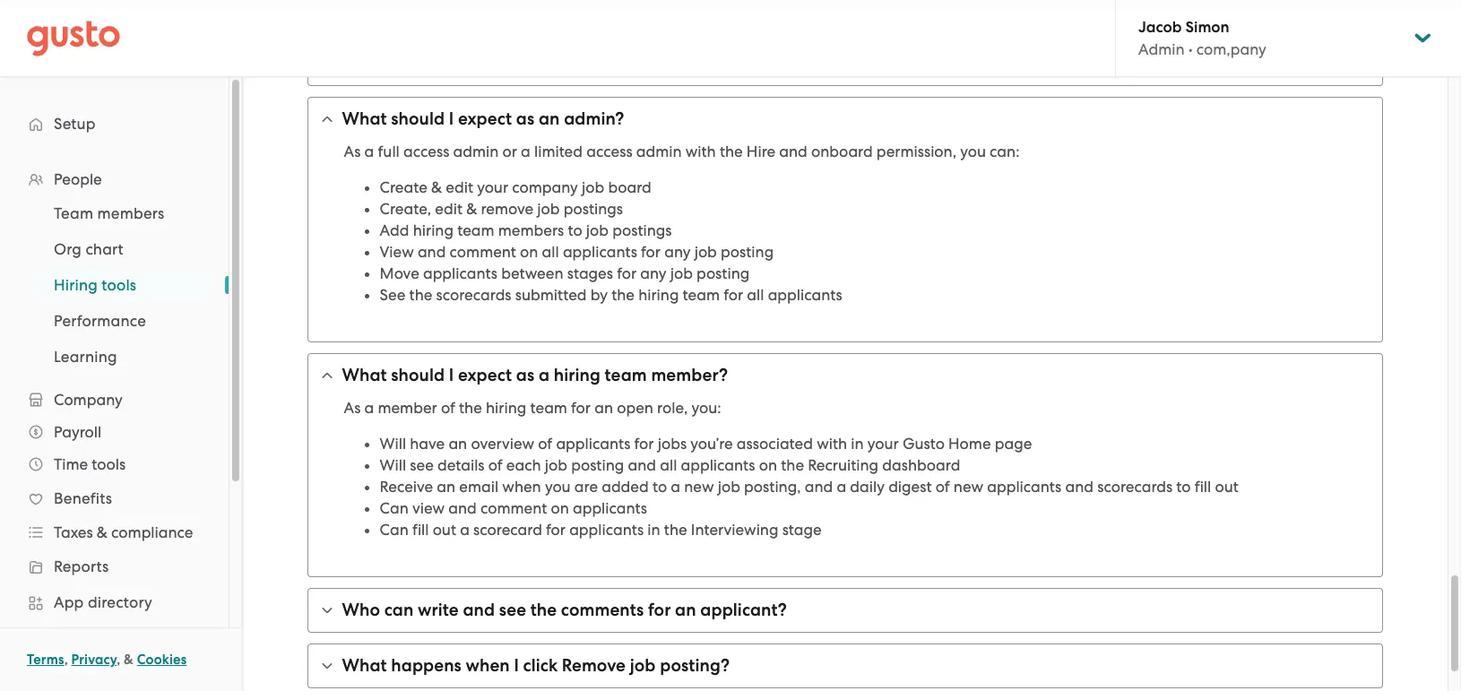 Task type: describe. For each thing, give the bounding box(es) containing it.
list containing team members
[[0, 195, 229, 375]]

jobs
[[658, 435, 687, 453]]

directory
[[88, 593, 152, 611]]

hiring right by
[[638, 286, 679, 304]]

terms link
[[27, 652, 64, 668]]

chart
[[86, 240, 124, 258]]

privacy
[[71, 652, 117, 668]]

or
[[502, 143, 517, 161]]

2 can from the top
[[380, 521, 409, 539]]

home image
[[27, 20, 120, 56]]

& inside dropdown button
[[97, 524, 108, 541]]

team down what should i expect as a hiring team member?
[[530, 399, 567, 417]]

the up overview
[[459, 399, 482, 417]]

of right member
[[441, 399, 455, 417]]

recruiting
[[808, 456, 879, 474]]

time tools button
[[18, 448, 211, 480]]

2 vertical spatial i
[[514, 656, 519, 676]]

your inside will have an overview of applicants for jobs you're associated with in your gusto home page will see details of each job posting and all applicants on the recruiting dashboard receive an email when you are added to a new job posting, and a daily digest of new applicants and scorecards to fill out can view and comment on applicants can fill out a scorecard for applicants in the interviewing stage
[[868, 435, 899, 453]]

interviewing
[[691, 521, 779, 539]]

stages
[[567, 265, 613, 283]]

com,pany
[[1197, 40, 1266, 58]]

what should i expect as a hiring team member? button
[[308, 354, 1383, 397]]

as for a
[[516, 365, 535, 386]]

0 vertical spatial edit
[[446, 179, 473, 197]]

limited
[[534, 143, 583, 161]]

1 vertical spatial postings
[[612, 222, 672, 240]]

your inside create & edit your company job board create, edit & remove job postings add hiring team members to job postings view and comment on all applicants for any job posting move applicants between stages for any job posting see the scorecards submitted by the hiring team for all applicants
[[477, 179, 508, 197]]

see inside will have an overview of applicants for jobs you're associated with in your gusto home page will see details of each job posting and all applicants on the recruiting dashboard receive an email when you are added to a new job posting, and a daily digest of new applicants and scorecards to fill out can view and comment on applicants can fill out a scorecard for applicants in the interviewing stage
[[410, 456, 434, 474]]

jacob
[[1138, 18, 1182, 37]]

create,
[[380, 200, 431, 218]]

team inside dropdown button
[[605, 365, 647, 386]]

hiring inside 'what should i expect as a hiring team member?' dropdown button
[[554, 365, 601, 386]]

an down details
[[437, 478, 455, 496]]

the inside who can write and see the comments for an applicant? dropdown button
[[530, 600, 557, 621]]

0 vertical spatial any
[[664, 243, 691, 261]]

terms , privacy , & cookies
[[27, 652, 187, 668]]

time tools
[[54, 455, 126, 473]]

applicant?
[[700, 600, 787, 621]]

learning
[[54, 348, 117, 366]]

company
[[54, 391, 123, 409]]

a down jobs
[[671, 478, 680, 496]]

you:
[[692, 399, 721, 417]]

1 will from the top
[[380, 435, 406, 453]]

home
[[948, 435, 991, 453]]

members inside list
[[97, 204, 164, 222]]

1 horizontal spatial to
[[653, 478, 667, 496]]

click
[[523, 656, 558, 676]]

as a full access admin or a limited access admin with the hire and onboard permission, you can:
[[344, 143, 1020, 161]]

1 vertical spatial in
[[648, 521, 660, 539]]

who
[[342, 600, 380, 621]]

a down recruiting
[[837, 478, 846, 496]]

write
[[418, 600, 459, 621]]

can:
[[990, 143, 1020, 161]]

tools for hiring tools
[[102, 276, 136, 294]]

submitted
[[515, 286, 587, 304]]

email
[[459, 478, 499, 496]]

2 horizontal spatial to
[[1176, 478, 1191, 496]]

0 vertical spatial postings
[[564, 200, 623, 218]]

taxes
[[54, 524, 93, 541]]

are
[[574, 478, 598, 496]]

reports link
[[18, 550, 211, 583]]

jacob simon admin • com,pany
[[1138, 18, 1266, 58]]

team members
[[54, 204, 164, 222]]

compliance
[[111, 524, 193, 541]]

full
[[378, 143, 400, 161]]

cookies button
[[137, 649, 187, 671]]

view
[[380, 243, 414, 261]]

hiring tools link
[[32, 269, 211, 301]]

learning link
[[32, 341, 211, 373]]

what should i expect as a hiring team member?
[[342, 365, 728, 386]]

what for what should i expect as an admin?
[[342, 109, 387, 129]]

admin?
[[564, 109, 624, 129]]

and inside create & edit your company job board create, edit & remove job postings add hiring team members to job postings view and comment on all applicants for any job posting move applicants between stages for any job posting see the scorecards submitted by the hiring team for all applicants
[[418, 243, 446, 261]]

2 horizontal spatial on
[[759, 456, 777, 474]]

2 access from the left
[[586, 143, 633, 161]]

open
[[617, 399, 653, 417]]

board
[[608, 179, 651, 197]]

setup
[[54, 115, 96, 133]]

1 access from the left
[[403, 143, 449, 161]]

member
[[378, 399, 437, 417]]

should for what should i expect as an admin?
[[391, 109, 445, 129]]

expect for an
[[458, 109, 512, 129]]

1 , from the left
[[64, 652, 68, 668]]

•
[[1188, 40, 1193, 58]]

org chart
[[54, 240, 124, 258]]

what should i expect as an admin?
[[342, 109, 624, 129]]

performance link
[[32, 305, 211, 337]]

to inside create & edit your company job board create, edit & remove job postings add hiring team members to job postings view and comment on all applicants for any job posting move applicants between stages for any job posting see the scorecards submitted by the hiring team for all applicants
[[568, 222, 582, 240]]

daily
[[850, 478, 885, 496]]

of down dashboard
[[936, 478, 950, 496]]

for inside dropdown button
[[648, 600, 671, 621]]

hiring tools
[[54, 276, 136, 294]]

0 vertical spatial you
[[960, 143, 986, 161]]

& right the create on the top left
[[431, 179, 442, 197]]

move
[[380, 265, 419, 283]]

1 vertical spatial any
[[640, 265, 667, 283]]

can
[[384, 600, 414, 621]]

people
[[54, 170, 102, 188]]

hiring
[[54, 276, 98, 294]]

org chart link
[[32, 233, 211, 265]]

2 will from the top
[[380, 456, 406, 474]]

performance
[[54, 312, 146, 330]]

1 vertical spatial out
[[433, 521, 456, 539]]

privacy link
[[71, 652, 117, 668]]

members inside create & edit your company job board create, edit & remove job postings add hiring team members to job postings view and comment on all applicants for any job posting move applicants between stages for any job posting see the scorecards submitted by the hiring team for all applicants
[[498, 222, 564, 240]]

what should i expect as an admin? button
[[308, 98, 1383, 141]]

a left 'scorecard'
[[460, 521, 470, 539]]

1 vertical spatial fill
[[412, 521, 429, 539]]

page
[[995, 435, 1032, 453]]

between
[[501, 265, 563, 283]]

hiring down create,
[[413, 222, 454, 240]]

scorecard
[[473, 521, 542, 539]]

view
[[412, 500, 445, 517]]

reports
[[54, 558, 109, 576]]

i for an
[[449, 109, 454, 129]]

2 new from the left
[[954, 478, 983, 496]]

overview
[[471, 435, 534, 453]]



Task type: vqa. For each thing, say whether or not it's contained in the screenshot.
first to the middle
no



Task type: locate. For each thing, give the bounding box(es) containing it.
access right full
[[403, 143, 449, 161]]

with inside will have an overview of applicants for jobs you're associated with in your gusto home page will see details of each job posting and all applicants on the recruiting dashboard receive an email when you are added to a new job posting, and a daily digest of new applicants and scorecards to fill out can view and comment on applicants can fill out a scorecard for applicants in the interviewing stage
[[817, 435, 847, 453]]

1 vertical spatial you
[[545, 478, 571, 496]]

2 expect from the top
[[458, 365, 512, 386]]

payroll
[[54, 423, 101, 441]]

by
[[591, 286, 608, 304]]

an up posting?
[[675, 600, 696, 621]]

1 horizontal spatial access
[[586, 143, 633, 161]]

1 what from the top
[[342, 109, 387, 129]]

the down 'associated'
[[781, 456, 804, 474]]

when left click
[[466, 656, 510, 676]]

your up remove
[[477, 179, 508, 197]]

1 horizontal spatial in
[[851, 435, 864, 453]]

what up full
[[342, 109, 387, 129]]

gusto navigation element
[[0, 77, 229, 691]]

0 horizontal spatial with
[[686, 143, 716, 161]]

hiring
[[413, 222, 454, 240], [638, 286, 679, 304], [554, 365, 601, 386], [486, 399, 526, 417]]

1 horizontal spatial members
[[498, 222, 564, 240]]

create
[[380, 179, 427, 197]]

1 horizontal spatial all
[[660, 456, 677, 474]]

& left cookies
[[124, 652, 134, 668]]

admin up board
[[636, 143, 682, 161]]

expect up as a member of the hiring team for an open role, you:
[[458, 365, 512, 386]]

associated
[[737, 435, 813, 453]]

see up what happens when i click remove job posting? on the bottom of page
[[499, 600, 526, 621]]

what down who
[[342, 656, 387, 676]]

tools inside dropdown button
[[92, 455, 126, 473]]

the up click
[[530, 600, 557, 621]]

1 vertical spatial will
[[380, 456, 406, 474]]

on inside create & edit your company job board create, edit & remove job postings add hiring team members to job postings view and comment on all applicants for any job posting move applicants between stages for any job posting see the scorecards submitted by the hiring team for all applicants
[[520, 243, 538, 261]]

expect up or at left
[[458, 109, 512, 129]]

0 horizontal spatial on
[[520, 243, 538, 261]]

1 vertical spatial tools
[[92, 455, 126, 473]]

access down admin?
[[586, 143, 633, 161]]

3 what from the top
[[342, 656, 387, 676]]

simon
[[1186, 18, 1230, 37]]

1 vertical spatial posting
[[697, 265, 750, 283]]

1 horizontal spatial admin
[[636, 143, 682, 161]]

as up or at left
[[516, 109, 535, 129]]

comment inside will have an overview of applicants for jobs you're associated with in your gusto home page will see details of each job posting and all applicants on the recruiting dashboard receive an email when you are added to a new job posting, and a daily digest of new applicants and scorecards to fill out can view and comment on applicants can fill out a scorecard for applicants in the interviewing stage
[[480, 500, 547, 517]]

1 vertical spatial see
[[499, 600, 526, 621]]

0 vertical spatial tools
[[102, 276, 136, 294]]

0 vertical spatial all
[[542, 243, 559, 261]]

role,
[[657, 399, 688, 417]]

2 list from the top
[[0, 195, 229, 375]]

list
[[0, 163, 229, 691], [0, 195, 229, 375]]

1 vertical spatial on
[[759, 456, 777, 474]]

as a member of the hiring team for an open role, you:
[[344, 399, 721, 417]]

2 horizontal spatial all
[[747, 286, 764, 304]]

have
[[410, 435, 445, 453]]

members up the org chart link
[[97, 204, 164, 222]]

0 horizontal spatial your
[[477, 179, 508, 197]]

tools
[[102, 276, 136, 294], [92, 455, 126, 473]]

with
[[686, 143, 716, 161], [817, 435, 847, 453]]

posting
[[721, 243, 774, 261], [697, 265, 750, 283], [571, 456, 624, 474]]

what happens when i click remove job posting? button
[[308, 645, 1383, 688]]

added
[[602, 478, 649, 496]]

each
[[506, 456, 541, 474]]

0 horizontal spatial fill
[[412, 521, 429, 539]]

setup link
[[18, 108, 211, 140]]

all for with
[[660, 456, 677, 474]]

0 horizontal spatial access
[[403, 143, 449, 161]]

as left full
[[344, 143, 361, 161]]

as for an
[[516, 109, 535, 129]]

0 horizontal spatial out
[[433, 521, 456, 539]]

0 vertical spatial when
[[502, 478, 541, 496]]

of down overview
[[488, 456, 503, 474]]

when inside dropdown button
[[466, 656, 510, 676]]

a up as a member of the hiring team for an open role, you:
[[539, 365, 550, 386]]

team down remove
[[457, 222, 494, 240]]

with for in
[[817, 435, 847, 453]]

taxes & compliance button
[[18, 516, 211, 549]]

0 horizontal spatial scorecards
[[436, 286, 511, 304]]

scorecards inside create & edit your company job board create, edit & remove job postings add hiring team members to job postings view and comment on all applicants for any job posting move applicants between stages for any job posting see the scorecards submitted by the hiring team for all applicants
[[436, 286, 511, 304]]

1 expect from the top
[[458, 109, 512, 129]]

company
[[512, 179, 578, 197]]

1 vertical spatial all
[[747, 286, 764, 304]]

what for what should i expect as a hiring team member?
[[342, 365, 387, 386]]

1 horizontal spatial see
[[499, 600, 526, 621]]

tools down payroll dropdown button
[[92, 455, 126, 473]]

1 as from the top
[[516, 109, 535, 129]]

0 vertical spatial can
[[380, 500, 409, 517]]

2 , from the left
[[117, 652, 120, 668]]

benefits
[[54, 489, 112, 507]]

team up open
[[605, 365, 647, 386]]

see
[[380, 286, 406, 304]]

app
[[54, 593, 84, 611]]

posting?
[[660, 656, 730, 676]]

with for the
[[686, 143, 716, 161]]

should up full
[[391, 109, 445, 129]]

posting inside will have an overview of applicants for jobs you're associated with in your gusto home page will see details of each job posting and all applicants on the recruiting dashboard receive an email when you are added to a new job posting, and a daily digest of new applicants and scorecards to fill out can view and comment on applicants can fill out a scorecard for applicants in the interviewing stage
[[571, 456, 624, 474]]

members down remove
[[498, 222, 564, 240]]

2 as from the top
[[516, 365, 535, 386]]

as for what should i expect as an admin?
[[344, 143, 361, 161]]

what up member
[[342, 365, 387, 386]]

hiring up overview
[[486, 399, 526, 417]]

2 what from the top
[[342, 365, 387, 386]]

1 vertical spatial scorecards
[[1097, 478, 1173, 496]]

terms
[[27, 652, 64, 668]]

comment
[[450, 243, 516, 261], [480, 500, 547, 517]]

you inside will have an overview of applicants for jobs you're associated with in your gusto home page will see details of each job posting and all applicants on the recruiting dashboard receive an email when you are added to a new job posting, and a daily digest of new applicants and scorecards to fill out can view and comment on applicants can fill out a scorecard for applicants in the interviewing stage
[[545, 478, 571, 496]]

a inside dropdown button
[[539, 365, 550, 386]]

1 vertical spatial expect
[[458, 365, 512, 386]]

0 horizontal spatial new
[[684, 478, 714, 496]]

admin
[[1138, 40, 1185, 58]]

1 vertical spatial as
[[516, 365, 535, 386]]

tools up performance 'link'
[[102, 276, 136, 294]]

0 vertical spatial out
[[1215, 478, 1239, 496]]

& left remove
[[466, 200, 477, 218]]

0 vertical spatial fill
[[1195, 478, 1211, 496]]

company button
[[18, 384, 211, 416]]

details
[[438, 456, 485, 474]]

0 horizontal spatial to
[[568, 222, 582, 240]]

edit
[[446, 179, 473, 197], [435, 200, 463, 218]]

0 vertical spatial in
[[851, 435, 864, 453]]

0 vertical spatial what
[[342, 109, 387, 129]]

2 as from the top
[[344, 399, 361, 417]]

team members link
[[32, 197, 211, 229]]

the right see
[[409, 286, 432, 304]]

see inside dropdown button
[[499, 600, 526, 621]]

0 vertical spatial your
[[477, 179, 508, 197]]

0 vertical spatial comment
[[450, 243, 516, 261]]

what for what happens when i click remove job posting?
[[342, 656, 387, 676]]

members
[[97, 204, 164, 222], [498, 222, 564, 240]]

new down home
[[954, 478, 983, 496]]

list containing people
[[0, 163, 229, 691]]

in down the added
[[648, 521, 660, 539]]

time
[[54, 455, 88, 473]]

all inside will have an overview of applicants for jobs you're associated with in your gusto home page will see details of each job posting and all applicants on the recruiting dashboard receive an email when you are added to a new job posting, and a daily digest of new applicants and scorecards to fill out can view and comment on applicants can fill out a scorecard for applicants in the interviewing stage
[[660, 456, 677, 474]]

as for what should i expect as a hiring team member?
[[344, 399, 361, 417]]

1 vertical spatial edit
[[435, 200, 463, 218]]

dashboard
[[882, 456, 960, 474]]

when
[[502, 478, 541, 496], [466, 656, 510, 676]]

as up as a member of the hiring team for an open role, you:
[[516, 365, 535, 386]]

what
[[342, 109, 387, 129], [342, 365, 387, 386], [342, 656, 387, 676]]

a
[[364, 143, 374, 161], [521, 143, 530, 161], [539, 365, 550, 386], [364, 399, 374, 417], [671, 478, 680, 496], [837, 478, 846, 496], [460, 521, 470, 539]]

i for a
[[449, 365, 454, 386]]

app directory
[[54, 593, 152, 611]]

onboard
[[811, 143, 873, 161]]

0 vertical spatial see
[[410, 456, 434, 474]]

expect for a
[[458, 365, 512, 386]]

should for what should i expect as a hiring team member?
[[391, 365, 445, 386]]

happens
[[391, 656, 462, 676]]

1 vertical spatial comment
[[480, 500, 547, 517]]

1 horizontal spatial out
[[1215, 478, 1239, 496]]

1 vertical spatial with
[[817, 435, 847, 453]]

hire
[[747, 143, 776, 161]]

create & edit your company job board create, edit & remove job postings add hiring team members to job postings view and comment on all applicants for any job posting move applicants between stages for any job posting see the scorecards submitted by the hiring team for all applicants
[[380, 179, 842, 304]]

permission,
[[877, 143, 956, 161]]

all for remove
[[542, 243, 559, 261]]

2 vertical spatial what
[[342, 656, 387, 676]]

applicants
[[563, 243, 637, 261], [423, 265, 497, 283], [768, 286, 842, 304], [556, 435, 631, 453], [681, 456, 755, 474], [987, 478, 1062, 496], [573, 500, 647, 517], [569, 521, 644, 539]]

comment down remove
[[450, 243, 516, 261]]

0 vertical spatial scorecards
[[436, 286, 511, 304]]

team
[[457, 222, 494, 240], [683, 286, 720, 304], [605, 365, 647, 386], [530, 399, 567, 417]]

admin
[[453, 143, 499, 161], [636, 143, 682, 161]]

1 vertical spatial as
[[344, 399, 361, 417]]

your
[[477, 179, 508, 197], [868, 435, 899, 453]]

should up member
[[391, 365, 445, 386]]

a left full
[[364, 143, 374, 161]]

in up recruiting
[[851, 435, 864, 453]]

admin down what should i expect as an admin?
[[453, 143, 499, 161]]

access
[[403, 143, 449, 161], [586, 143, 633, 161]]

0 horizontal spatial members
[[97, 204, 164, 222]]

,
[[64, 652, 68, 668], [117, 652, 120, 668]]

comments
[[561, 600, 644, 621]]

when inside will have an overview of applicants for jobs you're associated with in your gusto home page will see details of each job posting and all applicants on the recruiting dashboard receive an email when you are added to a new job posting, and a daily digest of new applicants and scorecards to fill out can view and comment on applicants can fill out a scorecard for applicants in the interviewing stage
[[502, 478, 541, 496]]

app directory link
[[18, 586, 211, 619]]

&
[[431, 179, 442, 197], [466, 200, 477, 218], [97, 524, 108, 541], [124, 652, 134, 668]]

0 vertical spatial should
[[391, 109, 445, 129]]

an up details
[[449, 435, 467, 453]]

what happens when i click remove job posting?
[[342, 656, 730, 676]]

2 vertical spatial all
[[660, 456, 677, 474]]

1 horizontal spatial fill
[[1195, 478, 1211, 496]]

comment inside create & edit your company job board create, edit & remove job postings add hiring team members to job postings view and comment on all applicants for any job posting move applicants between stages for any job posting see the scorecards submitted by the hiring team for all applicants
[[450, 243, 516, 261]]

1 vertical spatial should
[[391, 365, 445, 386]]

0 vertical spatial will
[[380, 435, 406, 453]]

1 horizontal spatial you
[[960, 143, 986, 161]]

the right by
[[612, 286, 635, 304]]

the left "interviewing"
[[664, 521, 687, 539]]

with left hire
[[686, 143, 716, 161]]

1 vertical spatial i
[[449, 365, 454, 386]]

0 vertical spatial as
[[516, 109, 535, 129]]

0 vertical spatial on
[[520, 243, 538, 261]]

1 list from the top
[[0, 163, 229, 691]]

will left have on the left bottom of the page
[[380, 435, 406, 453]]

edit right create,
[[435, 200, 463, 218]]

who can write and see the comments for an applicant? button
[[308, 589, 1383, 632]]

will have an overview of applicants for jobs you're associated with in your gusto home page will see details of each job posting and all applicants on the recruiting dashboard receive an email when you are added to a new job posting, and a daily digest of new applicants and scorecards to fill out can view and comment on applicants can fill out a scorecard for applicants in the interviewing stage
[[380, 435, 1239, 539]]

should
[[391, 109, 445, 129], [391, 365, 445, 386]]

0 horizontal spatial admin
[[453, 143, 499, 161]]

receive
[[380, 478, 433, 496]]

you left can:
[[960, 143, 986, 161]]

0 vertical spatial i
[[449, 109, 454, 129]]

job inside dropdown button
[[630, 656, 656, 676]]

for
[[641, 243, 661, 261], [617, 265, 637, 283], [724, 286, 743, 304], [571, 399, 591, 417], [634, 435, 654, 453], [546, 521, 566, 539], [648, 600, 671, 621]]

1 horizontal spatial on
[[551, 500, 569, 517]]

will up receive
[[380, 456, 406, 474]]

gusto
[[903, 435, 945, 453]]

1 horizontal spatial ,
[[117, 652, 120, 668]]

a left member
[[364, 399, 374, 417]]

when down each
[[502, 478, 541, 496]]

an up limited
[[539, 109, 560, 129]]

1 new from the left
[[684, 478, 714, 496]]

1 admin from the left
[[453, 143, 499, 161]]

people button
[[18, 163, 211, 195]]

1 horizontal spatial your
[[868, 435, 899, 453]]

1 vertical spatial your
[[868, 435, 899, 453]]

2 vertical spatial on
[[551, 500, 569, 517]]

comment up 'scorecard'
[[480, 500, 547, 517]]

0 vertical spatial as
[[344, 143, 361, 161]]

your left gusto
[[868, 435, 899, 453]]

0 vertical spatial posting
[[721, 243, 774, 261]]

0 horizontal spatial in
[[648, 521, 660, 539]]

hiring up as a member of the hiring team for an open role, you:
[[554, 365, 601, 386]]

, left cookies
[[117, 652, 120, 668]]

2 should from the top
[[391, 365, 445, 386]]

& right taxes
[[97, 524, 108, 541]]

of up each
[[538, 435, 552, 453]]

1 horizontal spatial new
[[954, 478, 983, 496]]

1 as from the top
[[344, 143, 361, 161]]

0 vertical spatial expect
[[458, 109, 512, 129]]

new down you're at the bottom of the page
[[684, 478, 714, 496]]

scorecards inside will have an overview of applicants for jobs you're associated with in your gusto home page will see details of each job posting and all applicants on the recruiting dashboard receive an email when you are added to a new job posting, and a daily digest of new applicants and scorecards to fill out can view and comment on applicants can fill out a scorecard for applicants in the interviewing stage
[[1097, 478, 1173, 496]]

1 horizontal spatial scorecards
[[1097, 478, 1173, 496]]

org
[[54, 240, 82, 258]]

1 should from the top
[[391, 109, 445, 129]]

2 vertical spatial posting
[[571, 456, 624, 474]]

taxes & compliance
[[54, 524, 193, 541]]

1 vertical spatial when
[[466, 656, 510, 676]]

see down have on the left bottom of the page
[[410, 456, 434, 474]]

add
[[380, 222, 409, 240]]

team up member?
[[683, 286, 720, 304]]

as left member
[[344, 399, 361, 417]]

and inside dropdown button
[[463, 600, 495, 621]]

payroll button
[[18, 416, 211, 448]]

0 vertical spatial with
[[686, 143, 716, 161]]

you left are in the left bottom of the page
[[545, 478, 571, 496]]

tools for time tools
[[92, 455, 126, 473]]

cookies
[[137, 652, 187, 668]]

edit right the create on the top left
[[446, 179, 473, 197]]

1 horizontal spatial with
[[817, 435, 847, 453]]

remove
[[481, 200, 533, 218]]

a right or at left
[[521, 143, 530, 161]]

with up recruiting
[[817, 435, 847, 453]]

posting,
[[744, 478, 801, 496]]

new
[[684, 478, 714, 496], [954, 478, 983, 496]]

0 horizontal spatial ,
[[64, 652, 68, 668]]

0 horizontal spatial see
[[410, 456, 434, 474]]

1 can from the top
[[380, 500, 409, 517]]

postings
[[564, 200, 623, 218], [612, 222, 672, 240]]

stage
[[782, 521, 822, 539]]

can
[[380, 500, 409, 517], [380, 521, 409, 539]]

0 horizontal spatial all
[[542, 243, 559, 261]]

2 admin from the left
[[636, 143, 682, 161]]

1 vertical spatial can
[[380, 521, 409, 539]]

the left hire
[[720, 143, 743, 161]]

1 vertical spatial what
[[342, 365, 387, 386]]

0 horizontal spatial you
[[545, 478, 571, 496]]

, left privacy link
[[64, 652, 68, 668]]

an left open
[[595, 399, 613, 417]]



